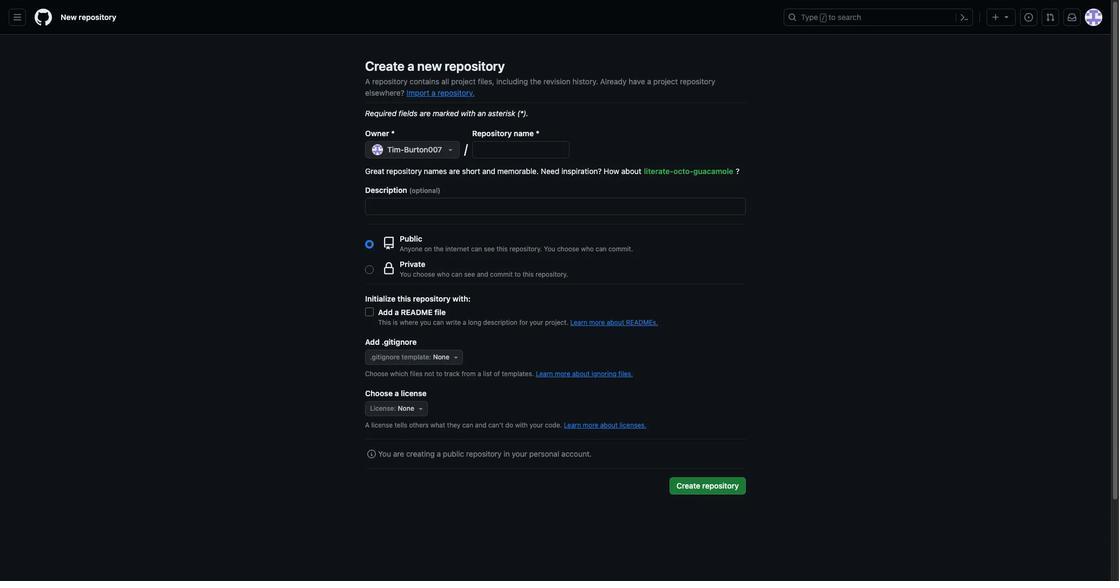 Task type: vqa. For each thing, say whether or not it's contained in the screenshot.
NOT
yes



Task type: describe. For each thing, give the bounding box(es) containing it.
who inside the private you choose who can see and commit to this repository.
[[437, 270, 450, 279]]

sc 9kayk9 0 image
[[367, 450, 376, 459]]

initialize this repository with:
[[365, 294, 471, 303]]

2 horizontal spatial to
[[829, 12, 836, 22]]

names
[[424, 167, 447, 176]]

a left the public
[[437, 450, 441, 459]]

2 vertical spatial more
[[583, 421, 598, 429]]

import a repository. link
[[407, 88, 475, 97]]

description
[[365, 186, 407, 195]]

create a new repository
[[365, 58, 505, 74]]

2 vertical spatial you
[[378, 450, 391, 459]]

all
[[441, 77, 449, 86]]

project inside already have a project repository elsewhere?
[[653, 77, 678, 86]]

where
[[400, 319, 418, 327]]

repository inside button
[[702, 481, 739, 491]]

files.
[[618, 370, 633, 378]]

1 project from the left
[[451, 77, 476, 86]]

0 vertical spatial repository.
[[438, 88, 475, 97]]

a inside already have a project repository elsewhere?
[[647, 77, 651, 86]]

learn more about ignoring files. link
[[536, 370, 633, 378]]

a up is
[[395, 308, 399, 317]]

initialize
[[365, 294, 396, 303]]

command palette image
[[960, 13, 969, 22]]

type / to search
[[801, 12, 861, 22]]

licenses.
[[620, 421, 646, 429]]

can right they in the bottom of the page
[[462, 421, 473, 429]]

readmes.
[[626, 319, 658, 327]]

0 vertical spatial .gitignore
[[382, 338, 417, 347]]

about right how
[[621, 167, 641, 176]]

(*).
[[517, 109, 529, 118]]

commit.
[[608, 245, 633, 253]]

you inside the private you choose who can see and commit to this repository.
[[400, 270, 411, 279]]

public anyone on the internet can see this repository. you choose who can commit.
[[400, 234, 633, 253]]

your inside add a readme file this is where you can write a long description for your project. learn more about readmes.
[[530, 319, 543, 327]]

1 vertical spatial more
[[555, 370, 570, 378]]

new
[[61, 12, 77, 22]]

you are creating a public repository in your personal account.
[[378, 450, 592, 459]]

add for add .gitignore
[[365, 338, 380, 347]]

create repository button
[[670, 478, 746, 495]]

name
[[514, 129, 534, 138]]

issue opened image
[[1025, 13, 1033, 22]]

already have a project repository elsewhere?
[[365, 77, 715, 97]]

for
[[519, 319, 528, 327]]

triangle down image inside 'tim-burton007' popup button
[[446, 146, 455, 154]]

a left the long
[[463, 319, 466, 327]]

a for a license tells others what they can and can't do with your code. learn more about licenses.
[[365, 421, 370, 429]]

choose for choose which files not to track from a list of templates. learn more about ignoring files.
[[365, 370, 388, 378]]

required
[[365, 109, 397, 118]]

history.
[[573, 77, 598, 86]]

tim-burton007
[[387, 145, 442, 154]]

file
[[435, 308, 446, 317]]

Description text field
[[366, 199, 745, 215]]

see inside the private you choose who can see and commit to this repository.
[[464, 270, 475, 279]]

0 vertical spatial are
[[420, 109, 431, 118]]

1 horizontal spatial license
[[401, 389, 427, 398]]

required fields are marked with an asterisk (*).
[[365, 109, 529, 118]]

.gitignore template : none
[[370, 353, 450, 361]]

notifications image
[[1068, 13, 1076, 22]]

great
[[365, 167, 384, 176]]

0 horizontal spatial none
[[398, 405, 414, 413]]

see inside public anyone on the internet can see this repository. you choose who can commit.
[[484, 245, 495, 253]]

an
[[478, 109, 486, 118]]

of
[[494, 370, 500, 378]]

0 horizontal spatial /
[[464, 141, 468, 156]]

?
[[736, 167, 740, 176]]

readme
[[401, 308, 433, 317]]

2 vertical spatial learn
[[564, 421, 581, 429]]

a up license : none
[[395, 389, 399, 398]]

search
[[838, 12, 861, 22]]

license
[[370, 405, 394, 413]]

import a repository.
[[407, 88, 475, 97]]

tim-burton007 button
[[365, 141, 460, 158]]

you inside public anyone on the internet can see this repository. you choose who can commit.
[[544, 245, 555, 253]]

literate-octo-guacamole button
[[643, 163, 734, 180]]

they
[[447, 421, 460, 429]]

this inside the private you choose who can see and commit to this repository.
[[523, 270, 534, 279]]

account.
[[561, 450, 592, 459]]

a down contains on the top of the page
[[432, 88, 436, 97]]

ignoring
[[592, 370, 617, 378]]

a repository contains all project files, including the revision history.
[[365, 77, 598, 86]]

have
[[629, 77, 645, 86]]

choose which files not to track from a list of templates. learn more about ignoring files.
[[365, 370, 633, 378]]

1 vertical spatial :
[[394, 405, 396, 413]]

public
[[400, 234, 422, 243]]

owner *
[[365, 129, 395, 138]]

2 vertical spatial are
[[393, 450, 404, 459]]

revision
[[543, 77, 571, 86]]

need
[[541, 167, 559, 176]]

2 * from the left
[[536, 129, 540, 138]]

burton007
[[404, 145, 442, 154]]

great repository names are short and memorable. need inspiration? how about literate-octo-guacamole ?
[[365, 167, 740, 176]]

1 horizontal spatial :
[[429, 353, 431, 361]]

private you choose who can see and commit to this repository.
[[400, 260, 568, 279]]

can inside add a readme file this is where you can write a long description for your project. learn more about readmes.
[[433, 319, 444, 327]]

track
[[444, 370, 460, 378]]

from
[[462, 370, 476, 378]]

with:
[[453, 294, 471, 303]]

2 horizontal spatial are
[[449, 167, 460, 176]]

1 vertical spatial triangle down image
[[452, 353, 460, 362]]

tim-
[[387, 145, 404, 154]]

a for a repository contains all project files, including the revision history.
[[365, 77, 370, 86]]

a left list
[[478, 370, 481, 378]]

internet
[[445, 245, 469, 253]]

1 vertical spatial learn
[[536, 370, 553, 378]]

new repository
[[61, 12, 116, 22]]

including
[[496, 77, 528, 86]]

long
[[468, 319, 481, 327]]

already
[[600, 77, 627, 86]]

octo-
[[673, 167, 693, 176]]

literate-
[[644, 167, 673, 176]]

repository. inside public anyone on the internet can see this repository. you choose who can commit.
[[510, 245, 542, 253]]

this
[[378, 319, 391, 327]]

add a readme file this is where you can write a long description for your project. learn more about readmes.
[[378, 308, 658, 327]]

plus image
[[992, 13, 1000, 22]]

1 horizontal spatial triangle down image
[[1002, 12, 1011, 21]]



Task type: locate. For each thing, give the bounding box(es) containing it.
license down license
[[371, 421, 393, 429]]

others
[[409, 421, 429, 429]]

learn right project.
[[570, 319, 587, 327]]

* right 'name'
[[536, 129, 540, 138]]

0 vertical spatial choose
[[365, 370, 388, 378]]

are
[[420, 109, 431, 118], [449, 167, 460, 176], [393, 450, 404, 459]]

0 horizontal spatial choose
[[413, 270, 435, 279]]

a right have
[[647, 77, 651, 86]]

0 vertical spatial the
[[530, 77, 541, 86]]

license down "files"
[[401, 389, 427, 398]]

none up track
[[433, 353, 450, 361]]

you right sc 9kayk9 0 image
[[378, 450, 391, 459]]

can't
[[488, 421, 504, 429]]

0 vertical spatial this
[[497, 245, 508, 253]]

this up readme
[[397, 294, 411, 303]]

0 vertical spatial /
[[822, 14, 825, 22]]

are right fields
[[420, 109, 431, 118]]

triangle down image up track
[[452, 353, 460, 362]]

with left an
[[461, 109, 476, 118]]

1 vertical spatial repository.
[[510, 245, 542, 253]]

:
[[429, 353, 431, 361], [394, 405, 396, 413]]

0 horizontal spatial are
[[393, 450, 404, 459]]

and inside the private you choose who can see and commit to this repository.
[[477, 270, 488, 279]]

2 vertical spatial to
[[436, 370, 442, 378]]

0 horizontal spatial who
[[437, 270, 450, 279]]

0 vertical spatial triangle down image
[[446, 146, 455, 154]]

0 vertical spatial a
[[365, 77, 370, 86]]

who left commit.
[[581, 245, 594, 253]]

Private radio
[[365, 265, 374, 274]]

1 vertical spatial .gitignore
[[370, 353, 400, 361]]

0 vertical spatial create
[[365, 58, 405, 74]]

1 horizontal spatial this
[[497, 245, 508, 253]]

1 vertical spatial this
[[523, 270, 534, 279]]

and left commit
[[477, 270, 488, 279]]

code.
[[545, 421, 562, 429]]

Public radio
[[365, 240, 374, 249]]

more left ignoring
[[555, 370, 570, 378]]

1 horizontal spatial you
[[400, 270, 411, 279]]

1 vertical spatial add
[[365, 338, 380, 347]]

choose
[[557, 245, 579, 253], [413, 270, 435, 279]]

public
[[443, 450, 464, 459]]

/ up short
[[464, 141, 468, 156]]

a up elsewhere?
[[365, 77, 370, 86]]

learn inside add a readme file this is where you can write a long description for your project. learn more about readmes.
[[570, 319, 587, 327]]

choose
[[365, 370, 388, 378], [365, 389, 393, 398]]

1 a from the top
[[365, 77, 370, 86]]

guacamole
[[693, 167, 733, 176]]

about inside add a readme file this is where you can write a long description for your project. learn more about readmes.
[[607, 319, 624, 327]]

choose inside public anyone on the internet can see this repository. you choose who can commit.
[[557, 245, 579, 253]]

your left the "code."
[[530, 421, 543, 429]]

1 vertical spatial to
[[515, 270, 521, 279]]

a up sc 9kayk9 0 image
[[365, 421, 370, 429]]

2 a from the top
[[365, 421, 370, 429]]

0 vertical spatial license
[[401, 389, 427, 398]]

0 vertical spatial choose
[[557, 245, 579, 253]]

you down the description "text field"
[[544, 245, 555, 253]]

what
[[431, 421, 445, 429]]

choose for choose a license
[[365, 389, 393, 398]]

who down the internet
[[437, 270, 450, 279]]

2 project from the left
[[653, 77, 678, 86]]

0 horizontal spatial *
[[391, 129, 395, 138]]

repository
[[79, 12, 116, 22], [445, 58, 505, 74], [372, 77, 408, 86], [680, 77, 715, 86], [386, 167, 422, 176], [413, 294, 451, 303], [466, 450, 502, 459], [702, 481, 739, 491]]

with
[[461, 109, 476, 118], [515, 421, 528, 429]]

1 vertical spatial you
[[400, 270, 411, 279]]

repository name *
[[472, 129, 540, 138]]

0 vertical spatial triangle down image
[[1002, 12, 1011, 21]]

create inside button
[[677, 481, 700, 491]]

this up commit
[[497, 245, 508, 253]]

0 vertical spatial and
[[482, 167, 495, 176]]

a
[[407, 58, 415, 74], [647, 77, 651, 86], [432, 88, 436, 97], [395, 308, 399, 317], [463, 319, 466, 327], [478, 370, 481, 378], [395, 389, 399, 398], [437, 450, 441, 459]]

learn more about readmes. link
[[570, 319, 658, 327]]

0 vertical spatial with
[[461, 109, 476, 118]]

create for create a new repository
[[365, 58, 405, 74]]

add for add a readme file this is where you can write a long description for your project. learn more about readmes.
[[378, 308, 393, 317]]

0 vertical spatial your
[[530, 319, 543, 327]]

repo image
[[382, 237, 395, 250]]

you down private
[[400, 270, 411, 279]]

about left ignoring
[[572, 370, 590, 378]]

0 horizontal spatial create
[[365, 58, 405, 74]]

0 vertical spatial to
[[829, 12, 836, 22]]

with right do
[[515, 421, 528, 429]]

1 horizontal spatial are
[[420, 109, 431, 118]]

owner
[[365, 129, 389, 138]]

repository inside already have a project repository elsewhere?
[[680, 77, 715, 86]]

can
[[471, 245, 482, 253], [596, 245, 607, 253], [451, 270, 462, 279], [433, 319, 444, 327], [462, 421, 473, 429]]

1 vertical spatial choose
[[413, 270, 435, 279]]

project right have
[[653, 77, 678, 86]]

are left "creating" at the bottom left of page
[[393, 450, 404, 459]]

elsewhere?
[[365, 88, 404, 97]]

1 horizontal spatial create
[[677, 481, 700, 491]]

/ inside type / to search
[[822, 14, 825, 22]]

can right the internet
[[471, 245, 482, 253]]

lock image
[[382, 262, 395, 275]]

choose inside the private you choose who can see and commit to this repository.
[[413, 270, 435, 279]]

on
[[424, 245, 432, 253]]

1 vertical spatial the
[[434, 245, 444, 253]]

project.
[[545, 319, 569, 327]]

description (optional)
[[365, 186, 440, 195]]

0 horizontal spatial project
[[451, 77, 476, 86]]

more inside add a readme file this is where you can write a long description for your project. learn more about readmes.
[[589, 319, 605, 327]]

add .gitignore
[[365, 338, 417, 347]]

the inside public anyone on the internet can see this repository. you choose who can commit.
[[434, 245, 444, 253]]

0 horizontal spatial see
[[464, 270, 475, 279]]

choose up license
[[365, 389, 393, 398]]

none up tells
[[398, 405, 414, 413]]

personal
[[529, 450, 559, 459]]

who
[[581, 245, 594, 253], [437, 270, 450, 279]]

tells
[[395, 421, 407, 429]]

1 choose from the top
[[365, 370, 388, 378]]

0 vertical spatial who
[[581, 245, 594, 253]]

1 * from the left
[[391, 129, 395, 138]]

not
[[424, 370, 434, 378]]

1 vertical spatial triangle down image
[[416, 405, 425, 413]]

license : none
[[370, 405, 414, 413]]

.gitignore up .gitignore template : none
[[382, 338, 417, 347]]

repository. down public anyone on the internet can see this repository. you choose who can commit. at the top
[[536, 270, 568, 279]]

see up with:
[[464, 270, 475, 279]]

1 horizontal spatial with
[[515, 421, 528, 429]]

0 horizontal spatial to
[[436, 370, 442, 378]]

(optional)
[[409, 187, 440, 195]]

files
[[410, 370, 423, 378]]

template
[[402, 353, 429, 361]]

this inside public anyone on the internet can see this repository. you choose who can commit.
[[497, 245, 508, 253]]

repository. down the all
[[438, 88, 475, 97]]

can left commit.
[[596, 245, 607, 253]]

create repository
[[677, 481, 739, 491]]

1 horizontal spatial who
[[581, 245, 594, 253]]

/ right type
[[822, 14, 825, 22]]

0 horizontal spatial the
[[434, 245, 444, 253]]

description
[[483, 319, 518, 327]]

1 vertical spatial create
[[677, 481, 700, 491]]

about left readmes.
[[607, 319, 624, 327]]

0 horizontal spatial with
[[461, 109, 476, 118]]

triangle down image up others
[[416, 405, 425, 413]]

can down file
[[433, 319, 444, 327]]

your
[[530, 319, 543, 327], [530, 421, 543, 429], [512, 450, 527, 459]]

: up the not
[[429, 353, 431, 361]]

contains
[[410, 77, 439, 86]]

about left licenses.
[[600, 421, 618, 429]]

1 horizontal spatial choose
[[557, 245, 579, 253]]

0 vertical spatial :
[[429, 353, 431, 361]]

repository
[[472, 129, 512, 138]]

/
[[822, 14, 825, 22], [464, 141, 468, 156]]

2 horizontal spatial you
[[544, 245, 555, 253]]

1 horizontal spatial /
[[822, 14, 825, 22]]

is
[[393, 319, 398, 327]]

0 horizontal spatial you
[[378, 450, 391, 459]]

choose down private
[[413, 270, 435, 279]]

: down choose a license on the bottom
[[394, 405, 396, 413]]

the right on
[[434, 245, 444, 253]]

the left revision
[[530, 77, 541, 86]]

do
[[505, 421, 513, 429]]

learn right the "code."
[[564, 421, 581, 429]]

1 horizontal spatial see
[[484, 245, 495, 253]]

1 horizontal spatial *
[[536, 129, 540, 138]]

project right the all
[[451, 77, 476, 86]]

triangle down image up names
[[446, 146, 455, 154]]

files,
[[478, 77, 494, 86]]

1 horizontal spatial to
[[515, 270, 521, 279]]

new
[[417, 58, 442, 74]]

repository. inside the private you choose who can see and commit to this repository.
[[536, 270, 568, 279]]

creating
[[406, 450, 435, 459]]

to right commit
[[515, 270, 521, 279]]

who inside public anyone on the internet can see this repository. you choose who can commit.
[[581, 245, 594, 253]]

Add a README file checkbox
[[365, 308, 374, 316]]

triangle down image
[[446, 146, 455, 154], [452, 353, 460, 362]]

0 vertical spatial more
[[589, 319, 605, 327]]

in
[[504, 450, 510, 459]]

git pull request image
[[1046, 13, 1055, 22]]

you
[[420, 319, 431, 327]]

0 horizontal spatial license
[[371, 421, 393, 429]]

1 vertical spatial a
[[365, 421, 370, 429]]

and right short
[[482, 167, 495, 176]]

your right in
[[512, 450, 527, 459]]

write
[[446, 319, 461, 327]]

0 horizontal spatial :
[[394, 405, 396, 413]]

to right the not
[[436, 370, 442, 378]]

None text field
[[473, 142, 569, 158]]

a left new
[[407, 58, 415, 74]]

create for create repository
[[677, 481, 700, 491]]

asterisk
[[488, 109, 515, 118]]

0 vertical spatial see
[[484, 245, 495, 253]]

0 vertical spatial add
[[378, 308, 393, 317]]

to
[[829, 12, 836, 22], [515, 270, 521, 279], [436, 370, 442, 378]]

choose down the description "text field"
[[557, 245, 579, 253]]

create
[[365, 58, 405, 74], [677, 481, 700, 491]]

2 choose from the top
[[365, 389, 393, 398]]

2 vertical spatial your
[[512, 450, 527, 459]]

and left can't
[[475, 421, 486, 429]]

.gitignore
[[382, 338, 417, 347], [370, 353, 400, 361]]

1 vertical spatial see
[[464, 270, 475, 279]]

0 vertical spatial none
[[433, 353, 450, 361]]

1 vertical spatial choose
[[365, 389, 393, 398]]

0 vertical spatial you
[[544, 245, 555, 253]]

learn
[[570, 319, 587, 327], [536, 370, 553, 378], [564, 421, 581, 429]]

.gitignore down add .gitignore
[[370, 353, 400, 361]]

learn right the templates.
[[536, 370, 553, 378]]

1 horizontal spatial project
[[653, 77, 678, 86]]

import
[[407, 88, 429, 97]]

1 vertical spatial your
[[530, 421, 543, 429]]

2 vertical spatial repository.
[[536, 270, 568, 279]]

your right for on the bottom
[[530, 319, 543, 327]]

1 vertical spatial and
[[477, 270, 488, 279]]

1 vertical spatial who
[[437, 270, 450, 279]]

2 vertical spatial and
[[475, 421, 486, 429]]

can inside the private you choose who can see and commit to this repository.
[[451, 270, 462, 279]]

1 horizontal spatial none
[[433, 353, 450, 361]]

homepage image
[[35, 9, 52, 26]]

repository. up commit
[[510, 245, 542, 253]]

0 horizontal spatial triangle down image
[[416, 405, 425, 413]]

can up with:
[[451, 270, 462, 279]]

marked
[[433, 109, 459, 118]]

about
[[621, 167, 641, 176], [607, 319, 624, 327], [572, 370, 590, 378], [600, 421, 618, 429]]

1 vertical spatial are
[[449, 167, 460, 176]]

which
[[390, 370, 408, 378]]

2 vertical spatial this
[[397, 294, 411, 303]]

1 vertical spatial license
[[371, 421, 393, 429]]

this right commit
[[523, 270, 534, 279]]

0 vertical spatial learn
[[570, 319, 587, 327]]

add
[[378, 308, 393, 317], [365, 338, 380, 347]]

see up the private you choose who can see and commit to this repository. on the top
[[484, 245, 495, 253]]

1 vertical spatial none
[[398, 405, 414, 413]]

inspiration?
[[561, 167, 602, 176]]

* right owner
[[391, 129, 395, 138]]

*
[[391, 129, 395, 138], [536, 129, 540, 138]]

to left search
[[829, 12, 836, 22]]

more right project.
[[589, 319, 605, 327]]

repository.
[[438, 88, 475, 97], [510, 245, 542, 253], [536, 270, 568, 279]]

are left short
[[449, 167, 460, 176]]

private
[[400, 260, 425, 269]]

choose a license
[[365, 389, 427, 398]]

more up account.
[[583, 421, 598, 429]]

learn more about licenses. link
[[564, 421, 646, 429]]

license
[[401, 389, 427, 398], [371, 421, 393, 429]]

1 horizontal spatial the
[[530, 77, 541, 86]]

add inside add a readme file this is where you can write a long description for your project. learn more about readmes.
[[378, 308, 393, 317]]

to inside the private you choose who can see and commit to this repository.
[[515, 270, 521, 279]]

choose left 'which'
[[365, 370, 388, 378]]

1 vertical spatial with
[[515, 421, 528, 429]]

2 horizontal spatial this
[[523, 270, 534, 279]]

a
[[365, 77, 370, 86], [365, 421, 370, 429]]

triangle down image
[[1002, 12, 1011, 21], [416, 405, 425, 413]]

add down this
[[365, 338, 380, 347]]

fields
[[399, 109, 418, 118]]

triangle down image right plus icon
[[1002, 12, 1011, 21]]

0 horizontal spatial this
[[397, 294, 411, 303]]

1 vertical spatial /
[[464, 141, 468, 156]]

short
[[462, 167, 480, 176]]

more
[[589, 319, 605, 327], [555, 370, 570, 378], [583, 421, 598, 429]]

type
[[801, 12, 818, 22]]

list
[[483, 370, 492, 378]]

add up this
[[378, 308, 393, 317]]



